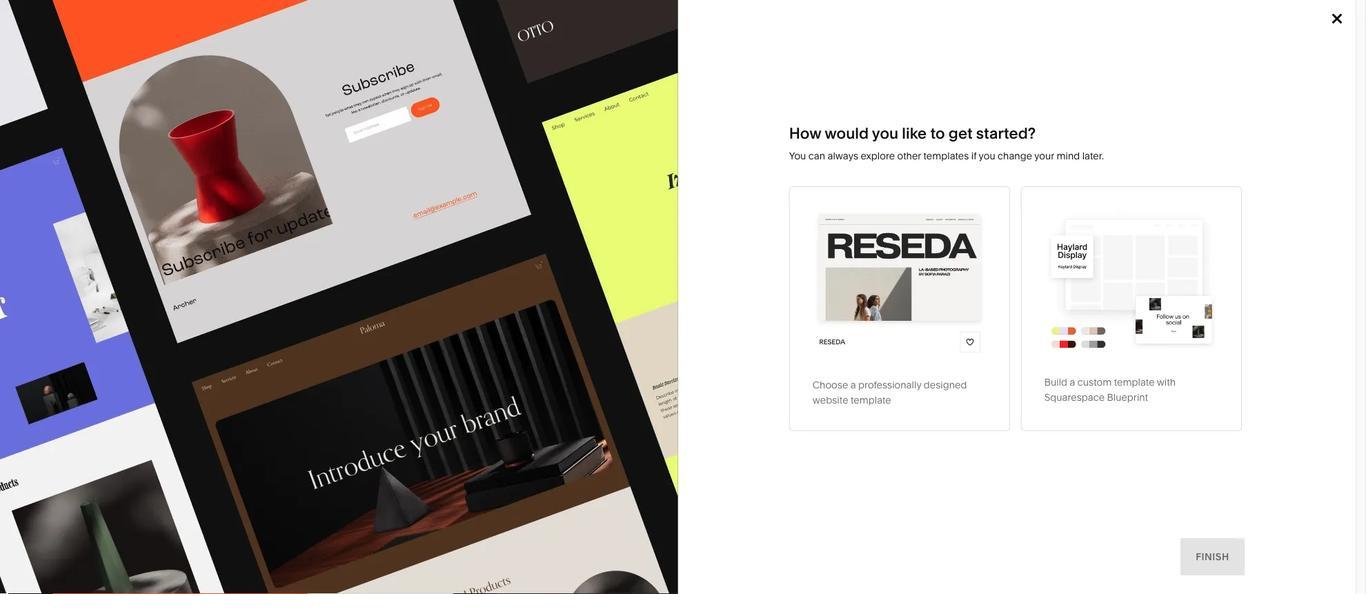 Task type: describe. For each thing, give the bounding box(es) containing it.
in
[[1328, 21, 1339, 34]]

with for template
[[1157, 376, 1176, 388]]

pazari image
[[912, 472, 1285, 594]]

you can always explore other templates if you change your mind later.
[[789, 150, 1104, 162]]

local business link
[[371, 233, 452, 245]]

designs for popular designs (28)
[[216, 393, 255, 406]]

finish button
[[1181, 538, 1245, 576]]

with for yours
[[170, 109, 239, 152]]

personal
[[225, 296, 265, 307]]

build
[[1045, 376, 1068, 388]]

home
[[662, 192, 690, 204]]

1 horizontal spatial you
[[979, 150, 996, 162]]

business
[[398, 233, 439, 245]]

decor
[[701, 192, 729, 204]]

products button
[[555, 0, 623, 55]]

& for design
[[241, 233, 247, 245]]

make any template yours with ease.
[[70, 75, 392, 152]]

log             in
[[1304, 21, 1339, 34]]

weddings
[[517, 275, 563, 287]]

designs for popular designs templates ( 28 )
[[129, 439, 188, 458]]

professional
[[371, 213, 427, 224]]

templates link
[[651, 0, 710, 55]]

home & decor link
[[662, 192, 743, 204]]

& for beauty
[[257, 275, 264, 287]]

one
[[91, 295, 110, 307]]

professional services link
[[371, 213, 481, 224]]

choose
[[813, 379, 848, 391]]

properties
[[578, 296, 625, 307]]

personal & cv
[[225, 296, 289, 307]]

animals
[[704, 213, 740, 224]]

popular designs templates ( 28 )
[[70, 439, 297, 458]]

photography
[[225, 254, 284, 266]]

you
[[789, 150, 806, 162]]

food link
[[371, 275, 408, 287]]

local
[[371, 233, 396, 245]]

how
[[789, 124, 822, 143]]

cv
[[276, 296, 289, 307]]

mind
[[1057, 150, 1080, 162]]

like
[[902, 124, 927, 143]]

later.
[[1083, 150, 1104, 162]]

& for non-
[[426, 254, 433, 266]]

podcasts
[[556, 233, 598, 245]]

& for podcasts
[[548, 233, 554, 245]]

if
[[972, 150, 977, 162]]

build a custom template with squarespace blueprint button
[[1021, 186, 1242, 431]]

travel link
[[517, 192, 557, 204]]

all templates link
[[225, 213, 300, 224]]

community & non-profits
[[371, 254, 486, 266]]

art & design link
[[225, 233, 296, 245]]

make
[[70, 75, 161, 117]]

0 horizontal spatial services
[[91, 336, 130, 348]]

pazari element
[[912, 472, 1285, 594]]

products
[[555, 21, 612, 34]]

design
[[250, 233, 282, 245]]

lusaka image
[[491, 472, 865, 594]]

restaurants
[[517, 213, 570, 224]]

one page
[[91, 295, 136, 307]]

restaurants link
[[517, 213, 584, 224]]

designed
[[924, 379, 967, 391]]

community
[[371, 254, 424, 266]]

courses
[[91, 316, 129, 327]]

0 vertical spatial templates
[[651, 21, 710, 34]]

2 vertical spatial templates
[[191, 439, 266, 458]]

ease.
[[248, 109, 335, 152]]

professionally
[[859, 379, 922, 391]]

fitness link
[[662, 233, 708, 245]]

template inside make any template yours with ease.
[[236, 75, 385, 117]]

a for custom
[[1070, 376, 1075, 388]]

media
[[517, 233, 545, 245]]

all
[[225, 213, 237, 224]]

always
[[828, 150, 859, 162]]

weddings link
[[517, 275, 577, 287]]

food
[[371, 275, 395, 287]]

degraw element
[[71, 472, 444, 594]]

squarespace blueprint entry card image
[[1045, 210, 1219, 351]]

custom
[[1078, 376, 1112, 388]]

store
[[123, 191, 147, 203]]

started?
[[976, 124, 1036, 143]]

would
[[825, 124, 869, 143]]

1 horizontal spatial services
[[429, 213, 468, 224]]

& for animals
[[695, 213, 702, 224]]

professional services
[[371, 213, 468, 224]]

(
[[270, 439, 274, 458]]

estate
[[539, 296, 567, 307]]

home & decor
[[662, 192, 729, 204]]

blueprint
[[1107, 391, 1148, 403]]

entertainment
[[371, 296, 435, 307]]

popular designs (28) link
[[176, 393, 276, 406]]



Task type: vqa. For each thing, say whether or not it's contained in the screenshot.
'43 Template Matches'
no



Task type: locate. For each thing, give the bounding box(es) containing it.
change
[[998, 150, 1032, 162]]

1 vertical spatial popular
[[176, 393, 213, 406]]

0 vertical spatial services
[[429, 213, 468, 224]]

popular designs (28)
[[176, 393, 276, 406]]

1 vertical spatial templates
[[239, 213, 286, 224]]

services down courses
[[91, 336, 130, 348]]

popular for popular designs (28)
[[176, 393, 213, 406]]

services
[[429, 213, 468, 224], [91, 336, 130, 348]]

0 horizontal spatial a
[[851, 379, 856, 391]]

2 horizontal spatial template
[[1114, 376, 1155, 388]]

template
[[83, 394, 126, 405]]

real estate & properties link
[[517, 296, 639, 307]]

1 horizontal spatial popular
[[176, 393, 213, 406]]

& for cv
[[267, 296, 273, 307]]

popular
[[239, 192, 275, 204], [176, 393, 213, 406], [70, 439, 126, 458]]

to
[[931, 124, 945, 143]]

1 horizontal spatial designs
[[216, 393, 255, 406]]

type
[[70, 168, 91, 178]]

template inside choose a professionally designed website template
[[851, 394, 891, 406]]

1 vertical spatial template
[[1114, 376, 1155, 388]]

popular for popular designs templates ( 28 )
[[70, 439, 126, 458]]

popular designs link
[[225, 192, 314, 204]]

&
[[693, 192, 699, 204], [695, 213, 702, 224], [241, 233, 247, 245], [548, 233, 554, 245], [426, 254, 433, 266], [257, 275, 264, 287], [267, 296, 273, 307], [569, 296, 576, 307]]

local business
[[371, 233, 439, 245]]

online store
[[91, 191, 147, 203]]

& left non-
[[426, 254, 433, 266]]

how would you like to get started?
[[789, 124, 1036, 143]]

nature & animals link
[[662, 213, 754, 224]]

travel
[[517, 192, 543, 204]]

& right nature
[[695, 213, 702, 224]]

your
[[1035, 150, 1054, 162]]

1 horizontal spatial 28
[[274, 439, 292, 458]]

entertainment link
[[371, 296, 449, 307]]

get
[[949, 124, 973, 143]]

matches
[[128, 394, 168, 405]]

1 vertical spatial services
[[91, 336, 130, 348]]

events link
[[517, 254, 561, 266]]

28 template matches
[[70, 394, 168, 405]]

choose a professionally designed website template
[[813, 379, 967, 406]]

real
[[517, 296, 537, 307]]

2 horizontal spatial designs
[[277, 192, 314, 204]]

2 vertical spatial template
[[851, 394, 891, 406]]

real estate & properties
[[517, 296, 625, 307]]

1 horizontal spatial a
[[1070, 376, 1075, 388]]

popular down template
[[70, 439, 126, 458]]

non-
[[435, 254, 458, 266]]

a inside choose a professionally designed website template
[[851, 379, 856, 391]]

2 vertical spatial designs
[[129, 439, 188, 458]]

0 horizontal spatial designs
[[129, 439, 188, 458]]

0 vertical spatial you
[[872, 124, 899, 143]]

squarespace
[[1045, 391, 1105, 403]]

0 horizontal spatial popular
[[70, 439, 126, 458]]

templates
[[651, 21, 710, 34], [239, 213, 286, 224], [191, 439, 266, 458]]

template inside build a custom template with squarespace blueprint
[[1114, 376, 1155, 388]]

1 vertical spatial you
[[979, 150, 996, 162]]

templates
[[924, 150, 969, 162]]

log
[[1304, 21, 1326, 34]]

explore
[[861, 150, 895, 162]]

degraw image
[[71, 472, 444, 594]]

any
[[169, 75, 228, 117]]

with inside build a custom template with squarespace blueprint
[[1157, 376, 1176, 388]]

other
[[898, 150, 921, 162]]

a
[[1070, 376, 1075, 388], [851, 379, 856, 391]]

a right "choose"
[[851, 379, 856, 391]]

profits
[[458, 254, 486, 266]]

0 horizontal spatial with
[[170, 109, 239, 152]]

a inside build a custom template with squarespace blueprint
[[1070, 376, 1075, 388]]

services up business
[[429, 213, 468, 224]]

0 vertical spatial 28
[[70, 394, 81, 405]]

topic
[[225, 168, 251, 178]]

finish
[[1196, 551, 1230, 563]]

lusaka element
[[491, 472, 865, 594]]

template store entry card image
[[813, 210, 987, 355]]

28 left template
[[70, 394, 81, 405]]

1 vertical spatial 28
[[274, 439, 292, 458]]

& left cv
[[267, 296, 273, 307]]

blog
[[91, 253, 112, 265]]

a up squarespace
[[1070, 376, 1075, 388]]

nature & animals
[[662, 213, 740, 224]]

1 horizontal spatial with
[[1157, 376, 1176, 388]]

beauty
[[266, 275, 297, 287]]

squarespace logo image
[[28, 17, 181, 39]]

& right media
[[548, 233, 554, 245]]

1 horizontal spatial template
[[851, 394, 891, 406]]

& right estate
[[569, 296, 576, 307]]

2 horizontal spatial popular
[[239, 192, 275, 204]]

)
[[292, 439, 297, 458]]

designs up all templates link
[[277, 192, 314, 204]]

health & beauty
[[225, 275, 297, 287]]

page
[[113, 295, 136, 307]]

& right art
[[241, 233, 247, 245]]

0 horizontal spatial you
[[872, 124, 899, 143]]

popular designs
[[239, 192, 314, 204]]

memberships
[[91, 233, 154, 245]]

28 down '(28)'
[[274, 439, 292, 458]]

build a custom template with squarespace blueprint
[[1045, 376, 1176, 403]]

squarespace logo link
[[28, 17, 290, 39]]

events
[[517, 254, 547, 266]]

popular up all templates
[[239, 192, 275, 204]]

art & design
[[225, 233, 282, 245]]

designs left '(28)'
[[216, 393, 255, 406]]

squarespace blueprint promo image image
[[0, 0, 678, 594]]

community & non-profits link
[[371, 254, 500, 266]]

popular right matches
[[176, 393, 213, 406]]

0 vertical spatial popular
[[239, 192, 275, 204]]

all templates
[[225, 213, 286, 224]]

yours
[[70, 109, 162, 152]]

0 horizontal spatial template
[[236, 75, 385, 117]]

& right home
[[693, 192, 699, 204]]

a for professionally
[[851, 379, 856, 391]]

1 vertical spatial with
[[1157, 376, 1176, 388]]

designs for popular designs
[[277, 192, 314, 204]]

online
[[91, 191, 121, 203]]

& for decor
[[693, 192, 699, 204]]

0 horizontal spatial 28
[[70, 394, 81, 405]]

you right if
[[979, 150, 996, 162]]

media & podcasts
[[517, 233, 598, 245]]

0 vertical spatial designs
[[277, 192, 314, 204]]

media & podcasts link
[[517, 233, 612, 245]]

personal & cv link
[[225, 296, 303, 307]]

0 vertical spatial with
[[170, 109, 239, 152]]

designs down matches
[[129, 439, 188, 458]]

with inside make any template yours with ease.
[[170, 109, 239, 152]]

2 vertical spatial popular
[[70, 439, 126, 458]]

art
[[225, 233, 239, 245]]

log             in link
[[1304, 21, 1339, 34]]

you
[[872, 124, 899, 143], [979, 150, 996, 162]]

0 vertical spatial template
[[236, 75, 385, 117]]

portfolio
[[91, 212, 129, 224]]

with
[[170, 109, 239, 152], [1157, 376, 1176, 388]]

popular for popular designs
[[239, 192, 275, 204]]

designs
[[277, 192, 314, 204], [216, 393, 255, 406], [129, 439, 188, 458]]

fitness
[[662, 233, 695, 245]]

you up explore
[[872, 124, 899, 143]]

1 vertical spatial designs
[[216, 393, 255, 406]]

& right health on the left top of page
[[257, 275, 264, 287]]



